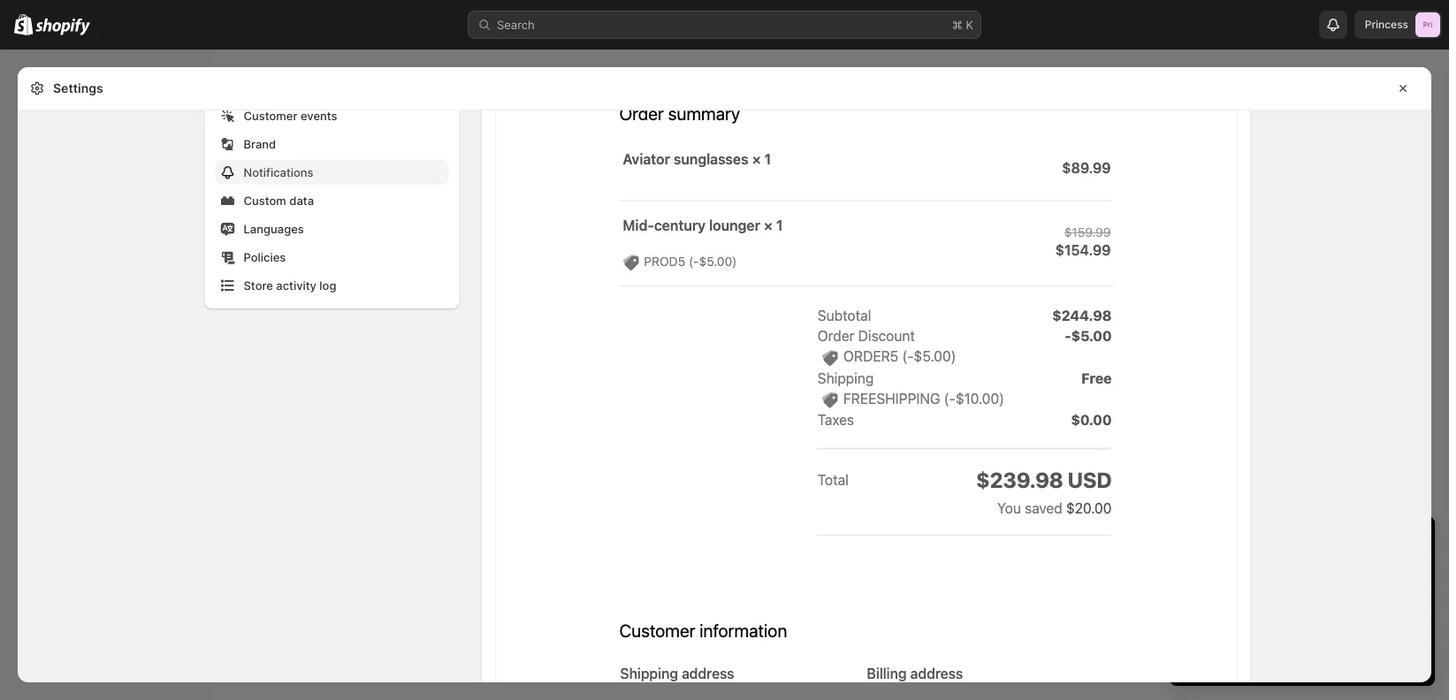 Task type: locate. For each thing, give the bounding box(es) containing it.
and left add
[[1268, 617, 1289, 631]]

customer events
[[244, 109, 337, 122]]

to down $1/month
[[1315, 599, 1326, 613]]

online
[[1201, 617, 1234, 631]]

and inside to customize your online store and add bonus features
[[1268, 617, 1289, 631]]

your inside dropdown button
[[1288, 532, 1325, 553]]

brand
[[244, 137, 276, 151]]

log
[[319, 278, 336, 292]]

to
[[1227, 564, 1238, 578], [1315, 599, 1326, 613]]

and up $1/month
[[1304, 564, 1324, 578]]

trial
[[1330, 532, 1361, 553]]

and
[[1304, 564, 1324, 578], [1268, 617, 1289, 631]]

for
[[1281, 582, 1296, 595]]

0 vertical spatial to
[[1227, 564, 1238, 578]]

your
[[1288, 532, 1325, 553], [1388, 599, 1412, 613]]

day
[[1201, 532, 1231, 553]]

policies link
[[215, 245, 449, 270]]

0 horizontal spatial your
[[1288, 532, 1325, 553]]

get:
[[1328, 564, 1349, 578]]

store down the $50 app store credit
[[1237, 617, 1265, 631]]

months
[[1237, 582, 1277, 595]]

store
[[244, 278, 273, 292]]

your up features
[[1388, 599, 1412, 613]]

0 vertical spatial your
[[1288, 532, 1325, 553]]

search
[[497, 18, 535, 31]]

1 day left in your trial button
[[1170, 516, 1435, 553]]

home link
[[11, 64, 202, 88]]

1 vertical spatial and
[[1268, 617, 1289, 631]]

$50 app store credit
[[1201, 599, 1312, 613]]

custom
[[244, 194, 286, 207]]

1 horizontal spatial to
[[1315, 599, 1326, 613]]

and for plan
[[1304, 564, 1324, 578]]

$1/month
[[1299, 582, 1350, 595]]

to customize your online store and add bonus features
[[1201, 599, 1412, 631]]

1 horizontal spatial your
[[1388, 599, 1412, 613]]

custom data link
[[215, 188, 449, 213]]

notifications
[[244, 165, 313, 179]]

⌘ k
[[952, 18, 973, 31]]

credit
[[1281, 599, 1312, 613]]

0 horizontal spatial and
[[1268, 617, 1289, 631]]

to left the a
[[1227, 564, 1238, 578]]

1 vertical spatial your
[[1388, 599, 1412, 613]]

k
[[966, 18, 973, 31]]

$50 app store credit link
[[1201, 599, 1312, 613]]

store activity log
[[244, 278, 336, 292]]

paid
[[1251, 564, 1275, 578]]

3
[[1226, 582, 1233, 595]]

1 vertical spatial store
[[1237, 617, 1265, 631]]

to inside to customize your online store and add bonus features
[[1315, 599, 1326, 613]]

shopify image
[[14, 14, 33, 35], [36, 18, 90, 36]]

first 3 months for $1/month
[[1201, 582, 1350, 595]]

apps button
[[11, 364, 202, 389]]

0 vertical spatial and
[[1304, 564, 1324, 578]]

activity
[[276, 278, 316, 292]]

1 day left in your trial element
[[1170, 562, 1435, 686]]

notifications link
[[215, 160, 449, 185]]

1 horizontal spatial and
[[1304, 564, 1324, 578]]

store down 'months'
[[1250, 599, 1278, 613]]

events
[[301, 109, 337, 122]]

policies
[[244, 250, 286, 264]]

plan
[[1278, 564, 1301, 578]]

store
[[1250, 599, 1278, 613], [1237, 617, 1265, 631]]

features
[[1352, 617, 1397, 631]]

your right in
[[1288, 532, 1325, 553]]

store activity log link
[[215, 273, 449, 298]]

1 vertical spatial to
[[1315, 599, 1326, 613]]



Task type: describe. For each thing, give the bounding box(es) containing it.
apps
[[18, 370, 44, 383]]

a
[[1241, 564, 1248, 578]]

store inside to customize your online store and add bonus features
[[1237, 617, 1265, 631]]

in
[[1268, 532, 1283, 553]]

princess
[[1365, 18, 1408, 31]]

languages
[[244, 222, 304, 236]]

customer events link
[[215, 103, 449, 128]]

left
[[1236, 532, 1263, 553]]

customize
[[1330, 599, 1385, 613]]

home
[[42, 69, 75, 83]]

bonus
[[1316, 617, 1349, 631]]

switch
[[1187, 564, 1224, 578]]

custom data
[[244, 194, 314, 207]]

switch to a paid plan and get:
[[1187, 564, 1349, 578]]

add
[[1292, 617, 1312, 631]]

your inside to customize your online store and add bonus features
[[1388, 599, 1412, 613]]

sales channels button
[[11, 301, 202, 325]]

and for store
[[1268, 617, 1289, 631]]

1
[[1187, 532, 1196, 553]]

0 vertical spatial store
[[1250, 599, 1278, 613]]

⌘
[[952, 18, 963, 31]]

app
[[1226, 599, 1247, 613]]

1 horizontal spatial shopify image
[[36, 18, 90, 36]]

customer
[[244, 109, 297, 122]]

princess image
[[1415, 12, 1440, 37]]

first
[[1201, 582, 1223, 595]]

channels
[[48, 306, 95, 319]]

0 horizontal spatial shopify image
[[14, 14, 33, 35]]

0 horizontal spatial to
[[1227, 564, 1238, 578]]

settings
[[53, 81, 103, 96]]

sales channels
[[18, 306, 95, 319]]

1 day left in your trial
[[1187, 532, 1361, 553]]

settings dialog
[[18, 0, 1431, 683]]

$50
[[1201, 599, 1223, 613]]

sales
[[18, 306, 46, 319]]

data
[[289, 194, 314, 207]]

brand link
[[215, 132, 449, 156]]

languages link
[[215, 217, 449, 241]]



Task type: vqa. For each thing, say whether or not it's contained in the screenshot.
add apps button
no



